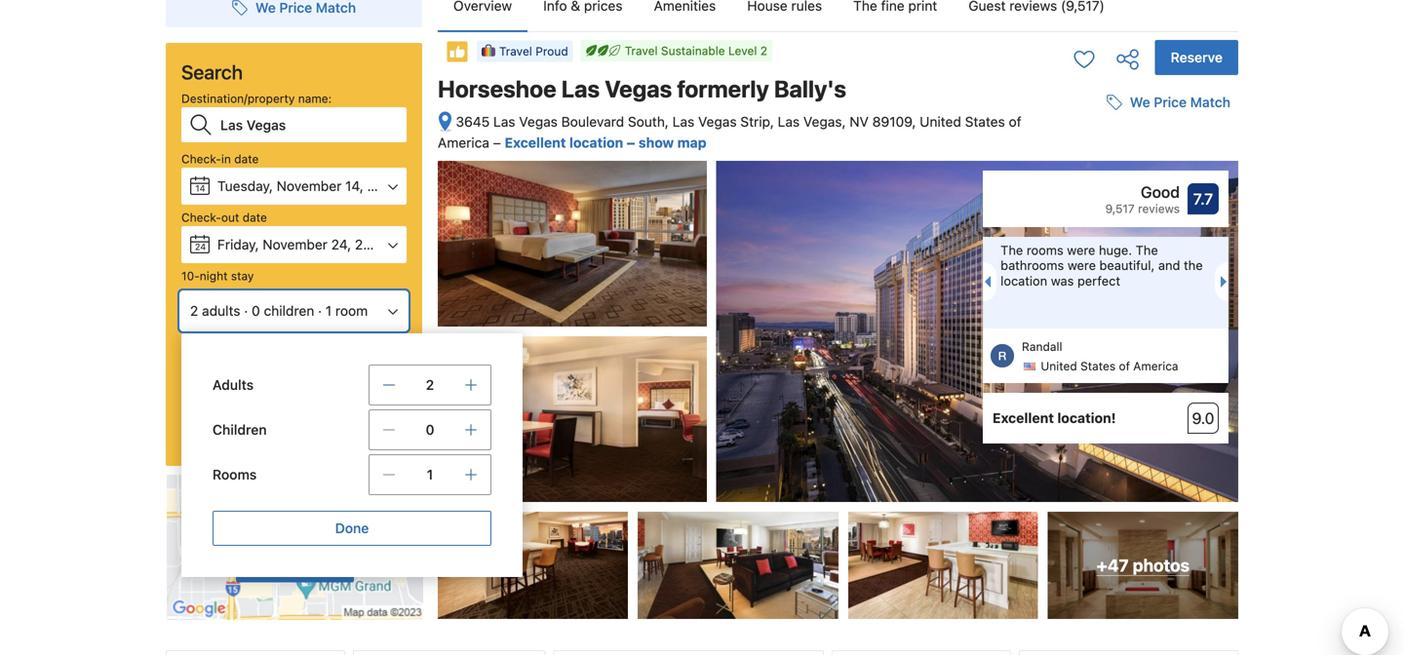 Task type: describe. For each thing, give the bounding box(es) containing it.
las right strip,
[[778, 114, 800, 130]]

14,
[[345, 178, 364, 194]]

good 9,517 reviews
[[1106, 183, 1181, 216]]

search
[[181, 60, 243, 83]]

scored 9.0 element
[[1188, 403, 1220, 434]]

valign  initial image
[[446, 40, 469, 63]]

89109,
[[873, 114, 917, 130]]

horseshoe
[[438, 75, 557, 102]]

0 horizontal spatial excellent
[[505, 135, 566, 151]]

nv
[[850, 114, 869, 130]]

name:
[[298, 92, 332, 105]]

done
[[335, 521, 369, 537]]

i'm
[[199, 369, 216, 382]]

2 the from the left
[[1136, 243, 1159, 258]]

+47 photos link
[[1049, 512, 1239, 620]]

bathrooms
[[1001, 258, 1065, 273]]

0 horizontal spatial location
[[570, 135, 624, 151]]

for
[[270, 369, 285, 382]]

– excellent location – show map
[[493, 135, 707, 151]]

travel for travel proud
[[500, 44, 533, 58]]

1 inside button
[[326, 303, 332, 319]]

Where are you going? field
[[213, 107, 407, 142]]

9,517
[[1106, 202, 1135, 216]]

2 · from the left
[[318, 303, 322, 319]]

united states of america
[[1041, 360, 1179, 373]]

search section
[[158, 0, 523, 622]]

excellent location – show map button
[[505, 135, 707, 151]]

states inside 3645 las vegas boulevard south, las vegas strip, las vegas, nv 89109, united states of america
[[966, 114, 1006, 130]]

2023 for tuesday, november 14, 2023
[[367, 178, 401, 194]]

previous image
[[980, 276, 991, 288]]

huge.
[[1100, 243, 1133, 258]]

rooms
[[213, 467, 257, 483]]

children
[[213, 422, 267, 438]]

0 inside button
[[252, 303, 260, 319]]

level
[[729, 44, 758, 58]]

friday,
[[218, 237, 259, 253]]

show
[[639, 135, 674, 151]]

1 the from the left
[[1001, 243, 1024, 258]]

reserve
[[1171, 49, 1223, 65]]

map
[[678, 135, 707, 151]]

we price match button
[[1099, 85, 1239, 120]]

good
[[1141, 183, 1181, 202]]

excellent location!
[[993, 410, 1117, 426]]

1 horizontal spatial excellent
[[993, 410, 1055, 426]]

we price match
[[1131, 94, 1231, 110]]

randall
[[1022, 340, 1063, 354]]

3645
[[456, 114, 490, 130]]

check-out date
[[181, 211, 267, 224]]

adults
[[213, 377, 254, 393]]

photos
[[1133, 556, 1190, 576]]

24
[[195, 242, 206, 252]]

travel for travel sustainable level 2
[[625, 44, 658, 58]]

rooms
[[1027, 243, 1064, 258]]

match
[[1191, 94, 1231, 110]]

1 vertical spatial 1
[[427, 467, 433, 483]]

check- for out
[[181, 211, 221, 224]]

adults
[[202, 303, 241, 319]]

2 – from the left
[[627, 135, 635, 151]]

2 horizontal spatial vegas
[[699, 114, 737, 130]]

las up boulevard
[[562, 75, 600, 102]]

las right 3645
[[494, 114, 516, 130]]

the rooms were huge. the bathrooms were beautiful, and the location was perfect
[[1001, 243, 1204, 288]]

perfect
[[1078, 273, 1121, 288]]

children
[[264, 303, 314, 319]]

vegas,
[[804, 114, 846, 130]]



Task type: locate. For each thing, give the bounding box(es) containing it.
2 travel from the left
[[500, 44, 533, 58]]

friday, november 24, 2023
[[218, 237, 388, 253]]

were
[[1068, 243, 1096, 258], [1068, 258, 1097, 273]]

1 horizontal spatial location
[[1001, 273, 1048, 288]]

reviews
[[1139, 202, 1181, 216]]

of inside 3645 las vegas boulevard south, las vegas strip, las vegas, nv 89109, united states of america
[[1009, 114, 1022, 130]]

+47 photos
[[1097, 556, 1190, 576]]

1 left room
[[326, 303, 332, 319]]

1 horizontal spatial 2
[[426, 377, 434, 393]]

1 vertical spatial check-
[[181, 211, 221, 224]]

i'm traveling for work
[[199, 369, 315, 382]]

the up bathrooms
[[1001, 243, 1024, 258]]

0 horizontal spatial 2
[[190, 303, 198, 319]]

was
[[1052, 273, 1075, 288]]

0 vertical spatial location
[[570, 135, 624, 151]]

reserve button
[[1156, 40, 1239, 75]]

vegas
[[605, 75, 672, 102], [519, 114, 558, 130], [699, 114, 737, 130]]

destination/property name:
[[181, 92, 332, 105]]

0 horizontal spatial united
[[920, 114, 962, 130]]

2 for 2 adults · 0 children · 1 room
[[190, 303, 198, 319]]

we
[[1131, 94, 1151, 110]]

1 vertical spatial location
[[1001, 273, 1048, 288]]

november
[[277, 178, 342, 194], [263, 237, 328, 253]]

24,
[[331, 237, 351, 253]]

0 vertical spatial check-
[[181, 152, 221, 166]]

america inside 3645 las vegas boulevard south, las vegas strip, las vegas, nv 89109, united states of america
[[438, 135, 490, 151]]

·
[[244, 303, 248, 319], [318, 303, 322, 319]]

0
[[252, 303, 260, 319], [426, 422, 435, 438]]

1 up done button in the left bottom of the page
[[427, 467, 433, 483]]

1 were from the top
[[1068, 243, 1096, 258]]

1 travel from the left
[[625, 44, 658, 58]]

0 horizontal spatial states
[[966, 114, 1006, 130]]

1 vertical spatial 2023
[[355, 237, 388, 253]]

1 horizontal spatial united
[[1041, 360, 1078, 373]]

2 inside 2 adults · 0 children · 1 room button
[[190, 303, 198, 319]]

scored 7.7 element
[[1188, 184, 1220, 215]]

– left show at the top left of the page
[[627, 135, 635, 151]]

1 – from the left
[[493, 135, 501, 151]]

night
[[200, 269, 228, 283]]

and
[[1159, 258, 1181, 273]]

vegas for formerly
[[605, 75, 672, 102]]

2023 for friday, november 24, 2023
[[355, 237, 388, 253]]

0 vertical spatial excellent
[[505, 135, 566, 151]]

location inside 'the rooms were huge. the bathrooms were beautiful, and the location was perfect'
[[1001, 273, 1048, 288]]

0 vertical spatial date
[[234, 152, 259, 166]]

+47
[[1097, 556, 1129, 576]]

location
[[570, 135, 624, 151], [1001, 273, 1048, 288]]

of
[[1009, 114, 1022, 130], [1120, 360, 1131, 373]]

–
[[493, 135, 501, 151], [627, 135, 635, 151]]

next image
[[1222, 276, 1233, 288]]

1 vertical spatial 2
[[190, 303, 198, 319]]

0 horizontal spatial –
[[493, 135, 501, 151]]

0 vertical spatial 0
[[252, 303, 260, 319]]

2 check- from the top
[[181, 211, 221, 224]]

2023 right 24,
[[355, 237, 388, 253]]

were up "perfect"
[[1068, 258, 1097, 273]]

excellent
[[505, 135, 566, 151], [993, 410, 1055, 426]]

the up beautiful,
[[1136, 243, 1159, 258]]

excellent down boulevard
[[505, 135, 566, 151]]

excellent left "location!"
[[993, 410, 1055, 426]]

1 vertical spatial of
[[1120, 360, 1131, 373]]

check-
[[181, 152, 221, 166], [181, 211, 221, 224]]

1 horizontal spatial the
[[1136, 243, 1159, 258]]

1 horizontal spatial 0
[[426, 422, 435, 438]]

horseshoe las vegas formerly bally's
[[438, 75, 847, 102]]

1 check- from the top
[[181, 152, 221, 166]]

states
[[966, 114, 1006, 130], [1081, 360, 1116, 373]]

1
[[326, 303, 332, 319], [427, 467, 433, 483]]

vegas for boulevard
[[519, 114, 558, 130]]

– down horseshoe
[[493, 135, 501, 151]]

0 vertical spatial states
[[966, 114, 1006, 130]]

vegas down horseshoe
[[519, 114, 558, 130]]

traveling
[[219, 369, 267, 382]]

0 vertical spatial november
[[277, 178, 342, 194]]

in
[[221, 152, 231, 166]]

0 horizontal spatial travel
[[500, 44, 533, 58]]

done button
[[213, 511, 492, 546]]

0 vertical spatial america
[[438, 135, 490, 151]]

1 horizontal spatial of
[[1120, 360, 1131, 373]]

were left huge. at the top of the page
[[1068, 243, 1096, 258]]

0 horizontal spatial ·
[[244, 303, 248, 319]]

price
[[1155, 94, 1187, 110]]

tuesday, november 14, 2023
[[218, 178, 401, 194]]

2 adults · 0 children · 1 room
[[190, 303, 368, 319]]

1 vertical spatial november
[[263, 237, 328, 253]]

date for check-out date
[[243, 211, 267, 224]]

beautiful,
[[1100, 258, 1156, 273]]

10-night stay
[[181, 269, 254, 283]]

1 vertical spatial america
[[1134, 360, 1179, 373]]

united down randall on the bottom right of the page
[[1041, 360, 1078, 373]]

formerly
[[677, 75, 770, 102]]

boulevard
[[562, 114, 625, 130]]

1 horizontal spatial vegas
[[605, 75, 672, 102]]

1 · from the left
[[244, 303, 248, 319]]

proud
[[536, 44, 569, 58]]

2023 right 14,
[[367, 178, 401, 194]]

date for check-in date
[[234, 152, 259, 166]]

date right out
[[243, 211, 267, 224]]

3645 las vegas boulevard south, las vegas strip, las vegas, nv 89109, united states of america
[[438, 114, 1022, 151]]

bally's
[[774, 75, 847, 102]]

1 vertical spatial excellent
[[993, 410, 1055, 426]]

0 vertical spatial 2
[[761, 44, 768, 58]]

travel proud
[[500, 44, 569, 58]]

0 horizontal spatial america
[[438, 135, 490, 151]]

united inside 3645 las vegas boulevard south, las vegas strip, las vegas, nv 89109, united states of america
[[920, 114, 962, 130]]

work
[[289, 369, 315, 382]]

0 horizontal spatial 1
[[326, 303, 332, 319]]

2 vertical spatial 2
[[426, 377, 434, 393]]

7.7
[[1194, 190, 1214, 208]]

destination/property
[[181, 92, 295, 105]]

rated good element
[[993, 181, 1181, 204]]

travel left proud
[[500, 44, 533, 58]]

1 horizontal spatial america
[[1134, 360, 1179, 373]]

the
[[1001, 243, 1024, 258], [1136, 243, 1159, 258]]

1 horizontal spatial ·
[[318, 303, 322, 319]]

check- up 14 on the top
[[181, 152, 221, 166]]

1 vertical spatial states
[[1081, 360, 1116, 373]]

check- down 14 on the top
[[181, 211, 221, 224]]

1 vertical spatial united
[[1041, 360, 1078, 373]]

november for friday,
[[263, 237, 328, 253]]

9.0
[[1193, 409, 1215, 428]]

the
[[1184, 258, 1204, 273]]

1 horizontal spatial 1
[[427, 467, 433, 483]]

2 for 2
[[426, 377, 434, 393]]

strip,
[[741, 114, 775, 130]]

south,
[[628, 114, 669, 130]]

date right in
[[234, 152, 259, 166]]

0 horizontal spatial the
[[1001, 243, 1024, 258]]

states right the 89109,
[[966, 114, 1006, 130]]

sustainable
[[661, 44, 726, 58]]

0 vertical spatial 1
[[326, 303, 332, 319]]

click to open map view image
[[438, 111, 453, 133]]

2 were from the top
[[1068, 258, 1097, 273]]

2
[[761, 44, 768, 58], [190, 303, 198, 319], [426, 377, 434, 393]]

1 horizontal spatial –
[[627, 135, 635, 151]]

tuesday,
[[218, 178, 273, 194]]

out
[[221, 211, 239, 224]]

· right children
[[318, 303, 322, 319]]

vegas up south,
[[605, 75, 672, 102]]

november left 14,
[[277, 178, 342, 194]]

room
[[336, 303, 368, 319]]

america
[[438, 135, 490, 151], [1134, 360, 1179, 373]]

0 vertical spatial of
[[1009, 114, 1022, 130]]

2023
[[367, 178, 401, 194], [355, 237, 388, 253]]

10-
[[181, 269, 200, 283]]

1 vertical spatial date
[[243, 211, 267, 224]]

united right the 89109,
[[920, 114, 962, 130]]

2 adults · 0 children · 1 room button
[[181, 293, 407, 330]]

vegas up map
[[699, 114, 737, 130]]

travel up horseshoe las vegas formerly bally's
[[625, 44, 658, 58]]

· right adults
[[244, 303, 248, 319]]

2 horizontal spatial 2
[[761, 44, 768, 58]]

travel sustainable level 2
[[625, 44, 768, 58]]

location!
[[1058, 410, 1117, 426]]

travel
[[625, 44, 658, 58], [500, 44, 533, 58]]

location down bathrooms
[[1001, 273, 1048, 288]]

0 horizontal spatial of
[[1009, 114, 1022, 130]]

november left 24,
[[263, 237, 328, 253]]

0 horizontal spatial 0
[[252, 303, 260, 319]]

las up map
[[673, 114, 695, 130]]

0 horizontal spatial vegas
[[519, 114, 558, 130]]

14
[[195, 183, 206, 194]]

check- for in
[[181, 152, 221, 166]]

stay
[[231, 269, 254, 283]]

1 horizontal spatial states
[[1081, 360, 1116, 373]]

november for tuesday,
[[277, 178, 342, 194]]

date
[[234, 152, 259, 166], [243, 211, 267, 224]]

0 vertical spatial united
[[920, 114, 962, 130]]

check-in date
[[181, 152, 259, 166]]

0 vertical spatial 2023
[[367, 178, 401, 194]]

1 vertical spatial 0
[[426, 422, 435, 438]]

1 horizontal spatial travel
[[625, 44, 658, 58]]

location down boulevard
[[570, 135, 624, 151]]

states up "location!"
[[1081, 360, 1116, 373]]



Task type: vqa. For each thing, say whether or not it's contained in the screenshot.
THE 6 within 6 Option
no



